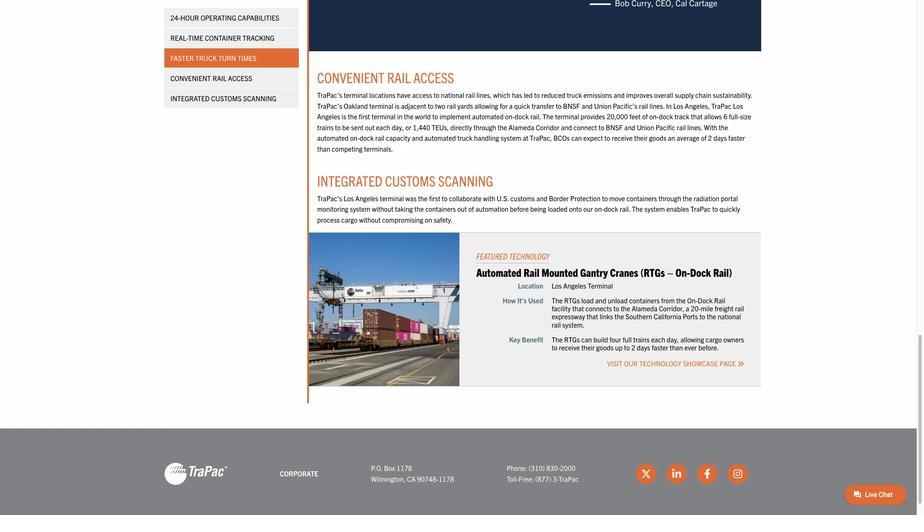 Task type: describe. For each thing, give the bounding box(es) containing it.
alameda inside the rtgs load and unload containers from the on-dock rail facility that connects to the alameda corridor, a 20-mile freight rail expressway that links the southern california ports to the national rail system.
[[632, 305, 658, 313]]

location
[[518, 282, 544, 290]]

allowing inside trapac's terminal locations have access to national rail lines, which has led to reduced truck emissions and improves overall supply chain sustainability. trapac's oakland terminal is adjacent to two rail yards allowing for a quick transfer to bnsf and union pacific's rail lines. in los angeles, trapac los angeles is the first terminal in the world to implement automated on-dock rail. the terminal provides 20,000 feet of on-dock track that allows 6 full-size trains to be sent out each day, or 1,440 teus, directly through the alameda corridor and connect to bnsf and union pacific rail lines. with the automated on-dock rail capacity and automated truck handling system at trapac, bcos can expect to receive their goods an average of 2 days faster than competing terminals.
[[475, 102, 499, 110]]

that inside trapac's terminal locations have access to national rail lines, which has led to reduced truck emissions and improves overall supply chain sustainability. trapac's oakland terminal is adjacent to two rail yards allowing for a quick transfer to bnsf and union pacific's rail lines. in los angeles, trapac los angeles is the first terminal in the world to implement automated on-dock rail. the terminal provides 20,000 feet of on-dock track that allows 6 full-size trains to be sent out each day, or 1,440 teus, directly through the alameda corridor and connect to bnsf and union pacific rail lines. with the automated on-dock rail capacity and automated truck handling system at trapac, bcos can expect to receive their goods an average of 2 days faster than competing terminals.
[[692, 112, 703, 121]]

0 vertical spatial truck
[[567, 91, 582, 99]]

from
[[662, 297, 675, 305]]

the inside trapac's terminal locations have access to national rail lines, which has led to reduced truck emissions and improves overall supply chain sustainability. trapac's oakland terminal is adjacent to two rail yards allowing for a quick transfer to bnsf and union pacific's rail lines. in los angeles, trapac los angeles is the first terminal in the world to implement automated on-dock rail. the terminal provides 20,000 feet of on-dock track that allows 6 full-size trains to be sent out each day, or 1,440 teus, directly through the alameda corridor and connect to bnsf and union pacific rail lines. with the automated on-dock rail capacity and automated truck handling system at trapac, bcos can expect to receive their goods an average of 2 days faster than competing terminals.
[[543, 112, 554, 121]]

terminal down locations
[[370, 102, 394, 110]]

directly
[[451, 123, 472, 132]]

0 horizontal spatial automated
[[317, 134, 349, 142]]

to up two
[[434, 91, 440, 99]]

locations
[[370, 91, 396, 99]]

operating
[[201, 14, 236, 22]]

corporate
[[280, 470, 319, 478]]

on- inside featured technology automated rail mounted gantry cranes (rtgs – on-dock rail)
[[676, 265, 691, 279]]

phone:
[[507, 464, 528, 473]]

featured technology automated rail mounted gantry cranes (rtgs – on-dock rail)
[[477, 251, 733, 279]]

and inside the rtgs load and unload containers from the on-dock rail facility that connects to the alameda corridor, a 20-mile freight rail expressway that links the southern california ports to the national rail system.
[[596, 297, 607, 305]]

1,440
[[413, 123, 431, 132]]

terminal left in
[[372, 112, 396, 121]]

free:
[[519, 475, 534, 484]]

through inside trapac's los angeles terminal was the first to collaborate with u.s. customs and border protection to move containers through the radiation portal monitoring system without taking the containers out of automation before being loaded onto our on-dock rail. the system enables trapac to quickly process cargo without compromising on safety.
[[659, 194, 682, 203]]

ca
[[407, 475, 416, 484]]

have
[[397, 91, 411, 99]]

the inside the rtgs can build four full trains each day, allowing cargo owners to receive their goods up to 2 days faster than ever before.
[[552, 336, 563, 344]]

1 vertical spatial without
[[359, 216, 381, 224]]

can inside trapac's terminal locations have access to national rail lines, which has led to reduced truck emissions and improves overall supply chain sustainability. trapac's oakland terminal is adjacent to two rail yards allowing for a quick transfer to bnsf and union pacific's rail lines. in los angeles, trapac los angeles is the first terminal in the world to implement automated on-dock rail. the terminal provides 20,000 feet of on-dock track that allows 6 full-size trains to be sent out each day, or 1,440 teus, directly through the alameda corridor and connect to bnsf and union pacific rail lines. with the automated on-dock rail capacity and automated truck handling system at trapac, bcos can expect to receive their goods an average of 2 days faster than competing terminals.
[[572, 134, 582, 142]]

1 vertical spatial lines.
[[688, 123, 703, 132]]

track
[[675, 112, 690, 121]]

los inside trapac's los angeles terminal was the first to collaborate with u.s. customs and border protection to move containers through the radiation portal monitoring system without taking the containers out of automation before being loaded onto our on-dock rail. the system enables trapac to quickly process cargo without compromising on safety.
[[344, 194, 354, 203]]

to left two
[[428, 102, 434, 110]]

truck
[[196, 54, 217, 63]]

0 horizontal spatial that
[[573, 305, 584, 313]]

it's
[[518, 297, 527, 305]]

to left move
[[602, 194, 608, 203]]

california
[[654, 313, 682, 321]]

out inside trapac's terminal locations have access to national rail lines, which has led to reduced truck emissions and improves overall supply chain sustainability. trapac's oakland terminal is adjacent to two rail yards allowing for a quick transfer to bnsf and union pacific's rail lines. in los angeles, trapac los angeles is the first terminal in the world to implement automated on-dock rail. the terminal provides 20,000 feet of on-dock track that allows 6 full-size trains to be sent out each day, or 1,440 teus, directly through the alameda corridor and connect to bnsf and union pacific rail lines. with the automated on-dock rail capacity and automated truck handling system at trapac, bcos can expect to receive their goods an average of 2 days faster than competing terminals.
[[365, 123, 375, 132]]

pacific
[[656, 123, 676, 132]]

to left collaborate
[[442, 194, 448, 203]]

four
[[610, 336, 622, 344]]

convenient rail access inside 'link'
[[171, 74, 252, 83]]

1 vertical spatial integrated customs scanning
[[317, 171, 494, 190]]

rtgs for load
[[565, 297, 580, 305]]

rail)
[[714, 265, 733, 279]]

and up provides
[[582, 102, 593, 110]]

–
[[668, 265, 674, 279]]

through inside trapac's terminal locations have access to national rail lines, which has led to reduced truck emissions and improves overall supply chain sustainability. trapac's oakland terminal is adjacent to two rail yards allowing for a quick transfer to bnsf and union pacific's rail lines. in los angeles, trapac los angeles is the first terminal in the world to implement automated on-dock rail. the terminal provides 20,000 feet of on-dock track that allows 6 full-size trains to be sent out each day, or 1,440 teus, directly through the alameda corridor and connect to bnsf and union pacific rail lines. with the automated on-dock rail capacity and automated truck handling system at trapac, bcos can expect to receive their goods an average of 2 days faster than competing terminals.
[[474, 123, 497, 132]]

dock up pacific
[[659, 112, 674, 121]]

yards
[[458, 102, 473, 110]]

1 vertical spatial integrated
[[317, 171, 383, 190]]

portal
[[722, 194, 739, 203]]

full
[[623, 336, 632, 344]]

1 horizontal spatial that
[[587, 313, 599, 321]]

faster inside the rtgs can build four full trains each day, allowing cargo owners to receive their goods up to 2 days faster than ever before.
[[652, 344, 669, 352]]

hour
[[181, 14, 199, 22]]

out inside trapac's los angeles terminal was the first to collaborate with u.s. customs and border protection to move containers through the radiation portal monitoring system without taking the containers out of automation before being loaded onto our on-dock rail. the system enables trapac to quickly process cargo without compromising on safety.
[[458, 205, 467, 213]]

to up expect
[[599, 123, 605, 132]]

the rtgs can build four full trains each day, allowing cargo owners to receive their goods up to 2 days faster than ever before.
[[552, 336, 745, 352]]

dock inside trapac's los angeles terminal was the first to collaborate with u.s. customs and border protection to move containers through the radiation portal monitoring system without taking the containers out of automation before being loaded onto our on-dock rail. the system enables trapac to quickly process cargo without compromising on safety.
[[605, 205, 619, 213]]

los right in at the top right of page
[[674, 102, 684, 110]]

dock inside featured technology automated rail mounted gantry cranes (rtgs – on-dock rail)
[[691, 265, 712, 279]]

1 vertical spatial is
[[342, 112, 347, 121]]

0 vertical spatial union
[[595, 102, 612, 110]]

rail up "terminals."
[[376, 134, 385, 142]]

to down the radiation
[[713, 205, 719, 213]]

convenient inside 'link'
[[171, 74, 211, 83]]

1 horizontal spatial technology
[[640, 360, 682, 368]]

up
[[616, 344, 623, 352]]

can inside the rtgs can build four full trains each day, allowing cargo owners to receive their goods up to 2 days faster than ever before.
[[582, 336, 592, 344]]

faster inside trapac's terminal locations have access to national rail lines, which has led to reduced truck emissions and improves overall supply chain sustainability. trapac's oakland terminal is adjacent to two rail yards allowing for a quick transfer to bnsf and union pacific's rail lines. in los angeles, trapac los angeles is the first terminal in the world to implement automated on-dock rail. the terminal provides 20,000 feet of on-dock track that allows 6 full-size trains to be sent out each day, or 1,440 teus, directly through the alameda corridor and connect to bnsf and union pacific rail lines. with the automated on-dock rail capacity and automated truck handling system at trapac, bcos can expect to receive their goods an average of 2 days faster than competing terminals.
[[729, 134, 746, 142]]

on- inside the rtgs load and unload containers from the on-dock rail facility that connects to the alameda corridor, a 20-mile freight rail expressway that links the southern california ports to the national rail system.
[[688, 297, 698, 305]]

20-
[[691, 305, 701, 313]]

0 horizontal spatial lines.
[[650, 102, 665, 110]]

(877)
[[536, 475, 552, 484]]

gantry
[[581, 265, 608, 279]]

corridor
[[536, 123, 560, 132]]

led
[[524, 91, 533, 99]]

(310)
[[529, 464, 545, 473]]

radiation
[[694, 194, 720, 203]]

trapac's for integrated customs scanning
[[317, 194, 343, 203]]

24-
[[171, 14, 181, 22]]

0 vertical spatial containers
[[627, 194, 658, 203]]

a inside the rtgs load and unload containers from the on-dock rail facility that connects to the alameda corridor, a 20-mile freight rail expressway that links the southern california ports to the national rail system.
[[686, 305, 690, 313]]

trapac inside trapac's terminal locations have access to national rail lines, which has led to reduced truck emissions and improves overall supply chain sustainability. trapac's oakland terminal is adjacent to two rail yards allowing for a quick transfer to bnsf and union pacific's rail lines. in los angeles, trapac los angeles is the first terminal in the world to implement automated on-dock rail. the terminal provides 20,000 feet of on-dock track that allows 6 full-size trains to be sent out each day, or 1,440 teus, directly through the alameda corridor and connect to bnsf and union pacific rail lines. with the automated on-dock rail capacity and automated truck handling system at trapac, bcos can expect to receive their goods an average of 2 days faster than competing terminals.
[[712, 102, 732, 110]]

owners
[[724, 336, 745, 344]]

visit our technology showcase page
[[608, 360, 738, 368]]

integrated customs scanning link
[[164, 89, 299, 109]]

0 vertical spatial of
[[643, 112, 648, 121]]

and up the pacific's
[[614, 91, 625, 99]]

rail right two
[[447, 102, 456, 110]]

0 horizontal spatial integrated
[[171, 95, 210, 103]]

with
[[705, 123, 718, 132]]

days inside the rtgs can build four full trains each day, allowing cargo owners to receive their goods up to 2 days faster than ever before.
[[637, 344, 651, 352]]

phone: (310) 830-2000 toll-free: (877) 3-trapac
[[507, 464, 579, 484]]

0 vertical spatial integrated customs scanning
[[171, 95, 277, 103]]

faster
[[171, 54, 194, 63]]

expressway
[[552, 313, 586, 321]]

rail up yards at top
[[466, 91, 475, 99]]

monitoring
[[317, 205, 349, 213]]

capabilities
[[238, 14, 280, 22]]

adjacent
[[401, 102, 427, 110]]

first inside trapac's terminal locations have access to national rail lines, which has led to reduced truck emissions and improves overall supply chain sustainability. trapac's oakland terminal is adjacent to two rail yards allowing for a quick transfer to bnsf and union pacific's rail lines. in los angeles, trapac los angeles is the first terminal in the world to implement automated on-dock rail. the terminal provides 20,000 feet of on-dock track that allows 6 full-size trains to be sent out each day, or 1,440 teus, directly through the alameda corridor and connect to bnsf and union pacific rail lines. with the automated on-dock rail capacity and automated truck handling system at trapac, bcos can expect to receive their goods an average of 2 days faster than competing terminals.
[[359, 112, 370, 121]]

mile
[[701, 305, 714, 313]]

rail down the track
[[677, 123, 686, 132]]

1 horizontal spatial customs
[[385, 171, 436, 190]]

loaded
[[548, 205, 568, 213]]

being
[[531, 205, 547, 213]]

protection
[[571, 194, 601, 203]]

los up full-
[[734, 102, 744, 110]]

how it's used
[[503, 297, 544, 305]]

unload
[[608, 297, 628, 305]]

to down reduced
[[556, 102, 562, 110]]

handling
[[474, 134, 500, 142]]

our
[[625, 360, 638, 368]]

quickly
[[720, 205, 741, 213]]

and up bcos
[[561, 123, 572, 132]]

corporate image
[[164, 463, 227, 486]]

0 vertical spatial without
[[372, 205, 394, 213]]

links
[[600, 313, 614, 321]]

2 horizontal spatial angeles
[[564, 282, 587, 290]]

expect
[[584, 134, 603, 142]]

safety.
[[434, 216, 453, 224]]

rail inside the rtgs load and unload containers from the on-dock rail facility that connects to the alameda corridor, a 20-mile freight rail expressway that links the southern california ports to the national rail system.
[[715, 297, 726, 305]]

dock inside the rtgs load and unload containers from the on-dock rail facility that connects to the alameda corridor, a 20-mile freight rail expressway that links the southern california ports to the national rail system.
[[698, 297, 713, 305]]

before
[[510, 205, 529, 213]]

rtgs for can
[[565, 336, 580, 344]]

dock down quick at the right
[[515, 112, 529, 121]]

scanning inside integrated customs scanning link
[[243, 95, 277, 103]]

build
[[594, 336, 609, 344]]

facility
[[552, 305, 571, 313]]

angeles inside trapac's terminal locations have access to national rail lines, which has led to reduced truck emissions and improves overall supply chain sustainability. trapac's oakland terminal is adjacent to two rail yards allowing for a quick transfer to bnsf and union pacific's rail lines. in los angeles, trapac los angeles is the first terminal in the world to implement automated on-dock rail. the terminal provides 20,000 feet of on-dock track that allows 6 full-size trains to be sent out each day, or 1,440 teus, directly through the alameda corridor and connect to bnsf and union pacific rail lines. with the automated on-dock rail capacity and automated truck handling system at trapac, bcos can expect to receive their goods an average of 2 days faster than competing terminals.
[[317, 112, 340, 121]]

to right benefit
[[552, 344, 558, 352]]

teus,
[[432, 123, 449, 132]]

1 vertical spatial truck
[[458, 134, 473, 142]]

receive inside trapac's terminal locations have access to national rail lines, which has led to reduced truck emissions and improves overall supply chain sustainability. trapac's oakland terminal is adjacent to two rail yards allowing for a quick transfer to bnsf and union pacific's rail lines. in los angeles, trapac los angeles is the first terminal in the world to implement automated on-dock rail. the terminal provides 20,000 feet of on-dock track that allows 6 full-size trains to be sent out each day, or 1,440 teus, directly through the alameda corridor and connect to bnsf and union pacific rail lines. with the automated on-dock rail capacity and automated truck handling system at trapac, bcos can expect to receive their goods an average of 2 days faster than competing terminals.
[[612, 134, 633, 142]]

6
[[724, 112, 728, 121]]

rail. inside trapac's terminal locations have access to national rail lines, which has led to reduced truck emissions and improves overall supply chain sustainability. trapac's oakland terminal is adjacent to two rail yards allowing for a quick transfer to bnsf and union pacific's rail lines. in los angeles, trapac los angeles is the first terminal in the world to implement automated on-dock rail. the terminal provides 20,000 feet of on-dock track that allows 6 full-size trains to be sent out each day, or 1,440 teus, directly through the alameda corridor and connect to bnsf and union pacific rail lines. with the automated on-dock rail capacity and automated truck handling system at trapac, bcos can expect to receive their goods an average of 2 days faster than competing terminals.
[[531, 112, 541, 121]]

2 horizontal spatial of
[[702, 134, 707, 142]]

trains inside trapac's terminal locations have access to national rail lines, which has led to reduced truck emissions and improves overall supply chain sustainability. trapac's oakland terminal is adjacent to two rail yards allowing for a quick transfer to bnsf and union pacific's rail lines. in los angeles, trapac los angeles is the first terminal in the world to implement automated on-dock rail. the terminal provides 20,000 feet of on-dock track that allows 6 full-size trains to be sent out each day, or 1,440 teus, directly through the alameda corridor and connect to bnsf and union pacific rail lines. with the automated on-dock rail capacity and automated truck handling system at trapac, bcos can expect to receive their goods an average of 2 days faster than competing terminals.
[[317, 123, 334, 132]]

terminals.
[[364, 145, 393, 153]]

pacific's
[[613, 102, 638, 110]]

0 horizontal spatial 1178
[[397, 464, 412, 473]]

automated
[[477, 265, 522, 279]]

0 horizontal spatial system
[[350, 205, 371, 213]]

1 horizontal spatial access
[[414, 68, 454, 86]]

time
[[188, 34, 204, 42]]

830-
[[547, 464, 561, 473]]

allows
[[705, 112, 723, 121]]

an
[[668, 134, 676, 142]]

mounted
[[542, 265, 578, 279]]

a inside trapac's terminal locations have access to national rail lines, which has led to reduced truck emissions and improves overall supply chain sustainability. trapac's oakland terminal is adjacent to two rail yards allowing for a quick transfer to bnsf and union pacific's rail lines. in los angeles, trapac los angeles is the first terminal in the world to implement automated on-dock rail. the terminal provides 20,000 feet of on-dock track that allows 6 full-size trains to be sent out each day, or 1,440 teus, directly through the alameda corridor and connect to bnsf and union pacific rail lines. with the automated on-dock rail capacity and automated truck handling system at trapac, bcos can expect to receive their goods an average of 2 days faster than competing terminals.
[[510, 102, 513, 110]]

terminal
[[588, 282, 613, 290]]

southern
[[626, 313, 653, 321]]

solid image
[[738, 361, 745, 368]]

trapac's los angeles terminal was the first to collaborate with u.s. customs and border protection to move containers through the radiation portal monitoring system without taking the containers out of automation before being loaded onto our on-dock rail. the system enables trapac to quickly process cargo without compromising on safety.
[[317, 194, 741, 224]]

move
[[610, 194, 625, 203]]

system inside trapac's terminal locations have access to national rail lines, which has led to reduced truck emissions and improves overall supply chain sustainability. trapac's oakland terminal is adjacent to two rail yards allowing for a quick transfer to bnsf and union pacific's rail lines. in los angeles, trapac los angeles is the first terminal in the world to implement automated on-dock rail. the terminal provides 20,000 feet of on-dock track that allows 6 full-size trains to be sent out each day, or 1,440 teus, directly through the alameda corridor and connect to bnsf and union pacific rail lines. with the automated on-dock rail capacity and automated truck handling system at trapac, bcos can expect to receive their goods an average of 2 days faster than competing terminals.
[[501, 134, 522, 142]]

2 inside the rtgs can build four full trains each day, allowing cargo owners to receive their goods up to 2 days faster than ever before.
[[632, 344, 636, 352]]

0 vertical spatial bnsf
[[564, 102, 581, 110]]

access inside 'link'
[[228, 74, 252, 83]]

with
[[483, 194, 496, 203]]

overall
[[655, 91, 674, 99]]

full-
[[729, 112, 741, 121]]

u.s.
[[497, 194, 509, 203]]

to down two
[[433, 112, 438, 121]]

at
[[523, 134, 529, 142]]

the inside the rtgs load and unload containers from the on-dock rail facility that connects to the alameda corridor, a 20-mile freight rail expressway that links the southern california ports to the national rail system.
[[552, 297, 563, 305]]

customs
[[511, 194, 535, 203]]

featured
[[477, 251, 508, 262]]

tracking
[[243, 34, 275, 42]]

load
[[582, 297, 594, 305]]

2 horizontal spatial automated
[[473, 112, 504, 121]]



Task type: locate. For each thing, give the bounding box(es) containing it.
0 vertical spatial receive
[[612, 134, 633, 142]]

goods inside trapac's terminal locations have access to national rail lines, which has led to reduced truck emissions and improves overall supply chain sustainability. trapac's oakland terminal is adjacent to two rail yards allowing for a quick transfer to bnsf and union pacific's rail lines. in los angeles, trapac los angeles is the first terminal in the world to implement automated on-dock rail. the terminal provides 20,000 feet of on-dock track that allows 6 full-size trains to be sent out each day, or 1,440 teus, directly through the alameda corridor and connect to bnsf and union pacific rail lines. with the automated on-dock rail capacity and automated truck handling system at trapac, bcos can expect to receive their goods an average of 2 days faster than competing terminals.
[[650, 134, 667, 142]]

terminal up taking
[[380, 194, 404, 203]]

0 vertical spatial technology
[[510, 251, 550, 262]]

0 vertical spatial cargo
[[342, 216, 358, 224]]

system.
[[563, 321, 585, 329]]

containers
[[627, 194, 658, 203], [426, 205, 456, 213], [630, 297, 660, 305]]

on- up pacific
[[650, 112, 659, 121]]

1 horizontal spatial trapac
[[691, 205, 711, 213]]

key benefit
[[510, 336, 544, 344]]

rtgs left the load
[[565, 297, 580, 305]]

technology inside featured technology automated rail mounted gantry cranes (rtgs – on-dock rail)
[[510, 251, 550, 262]]

trapac inside trapac's los angeles terminal was the first to collaborate with u.s. customs and border protection to move containers through the radiation portal monitoring system without taking the containers out of automation before being loaded onto our on-dock rail. the system enables trapac to quickly process cargo without compromising on safety.
[[691, 205, 711, 213]]

alameda left from
[[632, 305, 658, 313]]

0 vertical spatial trapac's
[[317, 91, 343, 99]]

trains inside the rtgs can build four full trains each day, allowing cargo owners to receive their goods up to 2 days faster than ever before.
[[634, 336, 650, 344]]

1 horizontal spatial is
[[395, 102, 400, 110]]

the up corridor
[[543, 112, 554, 121]]

2 rtgs from the top
[[565, 336, 580, 344]]

out down collaborate
[[458, 205, 467, 213]]

0 vertical spatial than
[[317, 145, 331, 153]]

1 rtgs from the top
[[565, 297, 580, 305]]

customs down convenient rail access 'link'
[[211, 95, 242, 103]]

each inside the rtgs can build four full trains each day, allowing cargo owners to receive their goods up to 2 days faster than ever before.
[[652, 336, 666, 344]]

3 trapac's from the top
[[317, 194, 343, 203]]

0 horizontal spatial is
[[342, 112, 347, 121]]

footer
[[0, 429, 918, 516]]

was
[[406, 194, 417, 203]]

union down feet
[[637, 123, 655, 132]]

0 horizontal spatial convenient
[[171, 74, 211, 83]]

0 vertical spatial national
[[441, 91, 465, 99]]

1 horizontal spatial 2
[[709, 134, 713, 142]]

1 horizontal spatial national
[[718, 313, 742, 321]]

0 horizontal spatial out
[[365, 123, 375, 132]]

than inside the rtgs can build four full trains each day, allowing cargo owners to receive their goods up to 2 days faster than ever before.
[[670, 344, 683, 352]]

through up enables
[[659, 194, 682, 203]]

1 vertical spatial on-
[[688, 297, 698, 305]]

quick
[[515, 102, 531, 110]]

customs up was on the top of the page
[[385, 171, 436, 190]]

1 vertical spatial union
[[637, 123, 655, 132]]

lines. up average
[[688, 123, 703, 132]]

trains left be
[[317, 123, 334, 132]]

for
[[500, 102, 508, 110]]

corridor,
[[659, 305, 685, 313]]

1 vertical spatial 1178
[[439, 475, 454, 484]]

2 vertical spatial trapac's
[[317, 194, 343, 203]]

0 horizontal spatial their
[[582, 344, 595, 352]]

is up be
[[342, 112, 347, 121]]

allowing inside the rtgs can build four full trains each day, allowing cargo owners to receive their goods up to 2 days faster than ever before.
[[681, 336, 705, 344]]

union
[[595, 102, 612, 110], [637, 123, 655, 132]]

first
[[359, 112, 370, 121], [429, 194, 441, 203]]

angeles inside trapac's los angeles terminal was the first to collaborate with u.s. customs and border protection to move containers through the radiation portal monitoring system without taking the containers out of automation before being loaded onto our on-dock rail. the system enables trapac to quickly process cargo without compromising on safety.
[[356, 194, 379, 203]]

containers inside the rtgs load and unload containers from the on-dock rail facility that connects to the alameda corridor, a 20-mile freight rail expressway that links the southern california ports to the national rail system.
[[630, 297, 660, 305]]

to right expect
[[605, 134, 611, 142]]

convenient rail access link
[[164, 69, 299, 88]]

0 horizontal spatial through
[[474, 123, 497, 132]]

dock down move
[[605, 205, 619, 213]]

emissions
[[584, 91, 613, 99]]

2 vertical spatial containers
[[630, 297, 660, 305]]

in
[[397, 112, 403, 121]]

1 vertical spatial rtgs
[[565, 336, 580, 344]]

automated down teus,
[[425, 134, 456, 142]]

1 horizontal spatial union
[[637, 123, 655, 132]]

cranes
[[611, 265, 639, 279]]

that
[[692, 112, 703, 121], [573, 305, 584, 313], [587, 313, 599, 321]]

0 horizontal spatial goods
[[597, 344, 614, 352]]

rail. inside trapac's los angeles terminal was the first to collaborate with u.s. customs and border protection to move containers through the radiation portal monitoring system without taking the containers out of automation before being loaded onto our on-dock rail. the system enables trapac to quickly process cargo without compromising on safety.
[[620, 205, 631, 213]]

rail
[[466, 91, 475, 99], [447, 102, 456, 110], [640, 102, 649, 110], [677, 123, 686, 132], [376, 134, 385, 142], [736, 305, 745, 313], [552, 321, 561, 329]]

feet
[[630, 112, 641, 121]]

2 right up
[[632, 344, 636, 352]]

0 vertical spatial dock
[[691, 265, 712, 279]]

automation
[[476, 205, 509, 213]]

angeles,
[[685, 102, 710, 110]]

on- down 'for'
[[506, 112, 515, 121]]

containers up southern
[[630, 297, 660, 305]]

0 vertical spatial day,
[[392, 123, 404, 132]]

faster up visit our technology showcase page
[[652, 344, 669, 352]]

the down system. on the bottom right
[[552, 336, 563, 344]]

1 horizontal spatial angeles
[[356, 194, 379, 203]]

cargo inside the rtgs can build four full trains each day, allowing cargo owners to receive their goods up to 2 days faster than ever before.
[[706, 336, 722, 344]]

trapac's
[[317, 91, 343, 99], [317, 102, 343, 110], [317, 194, 343, 203]]

trapac's terminal locations have access to national rail lines, which has led to reduced truck emissions and improves overall supply chain sustainability. trapac's oakland terminal is adjacent to two rail yards allowing for a quick transfer to bnsf and union pacific's rail lines. in los angeles, trapac los angeles is the first terminal in the world to implement automated on-dock rail. the terminal provides 20,000 feet of on-dock track that allows 6 full-size trains to be sent out each day, or 1,440 teus, directly through the alameda corridor and connect to bnsf and union pacific rail lines. with the automated on-dock rail capacity and automated truck handling system at trapac, bcos can expect to receive their goods an average of 2 days faster than competing terminals.
[[317, 91, 753, 153]]

rail right mile at the right
[[715, 297, 726, 305]]

allowing
[[475, 102, 499, 110], [681, 336, 705, 344]]

showcase
[[684, 360, 719, 368]]

convenient down faster
[[171, 74, 211, 83]]

trapac,
[[530, 134, 552, 142]]

through up handling
[[474, 123, 497, 132]]

0 vertical spatial goods
[[650, 134, 667, 142]]

customs inside integrated customs scanning link
[[211, 95, 242, 103]]

los up monitoring
[[344, 194, 354, 203]]

national inside the rtgs load and unload containers from the on-dock rail facility that connects to the alameda corridor, a 20-mile freight rail expressway that links the southern california ports to the national rail system.
[[718, 313, 742, 321]]

to right up
[[625, 344, 630, 352]]

dock down sent
[[360, 134, 374, 142]]

receive inside the rtgs can build four full trains each day, allowing cargo owners to receive their goods up to 2 days faster than ever before.
[[559, 344, 580, 352]]

in
[[667, 102, 672, 110]]

0 horizontal spatial integrated customs scanning
[[171, 95, 277, 103]]

of inside trapac's los angeles terminal was the first to collaborate with u.s. customs and border protection to move containers through the radiation portal monitoring system without taking the containers out of automation before being loaded onto our on-dock rail. the system enables trapac to quickly process cargo without compromising on safety.
[[469, 205, 474, 213]]

toll-
[[507, 475, 519, 484]]

capacity
[[386, 134, 411, 142]]

on- down sent
[[350, 134, 360, 142]]

2 vertical spatial of
[[469, 205, 474, 213]]

page
[[720, 360, 737, 368]]

the up expressway
[[552, 297, 563, 305]]

convenient rail access down faster truck turn times
[[171, 74, 252, 83]]

their
[[635, 134, 648, 142], [582, 344, 595, 352]]

1 horizontal spatial convenient
[[317, 68, 385, 86]]

enables
[[667, 205, 690, 213]]

automated down 'for'
[[473, 112, 504, 121]]

allowing down the ports
[[681, 336, 705, 344]]

and down feet
[[625, 123, 636, 132]]

access up access
[[414, 68, 454, 86]]

0 horizontal spatial allowing
[[475, 102, 499, 110]]

1 vertical spatial containers
[[426, 205, 456, 213]]

1 horizontal spatial system
[[501, 134, 522, 142]]

1 vertical spatial can
[[582, 336, 592, 344]]

0 vertical spatial trains
[[317, 123, 334, 132]]

1 horizontal spatial out
[[458, 205, 467, 213]]

chain
[[696, 91, 712, 99]]

turn
[[218, 54, 236, 63]]

containers right move
[[627, 194, 658, 203]]

convenient rail access
[[317, 68, 454, 86], [171, 74, 252, 83]]

rail.
[[531, 112, 541, 121], [620, 205, 631, 213]]

0 horizontal spatial trapac
[[559, 475, 579, 484]]

improves
[[627, 91, 653, 99]]

the rtgs load and unload containers from the on-dock rail facility that connects to the alameda corridor, a 20-mile freight rail expressway that links the southern california ports to the national rail system.
[[552, 297, 745, 329]]

onto
[[569, 205, 582, 213]]

without left "compromising"
[[359, 216, 381, 224]]

1 horizontal spatial days
[[714, 134, 727, 142]]

1 vertical spatial angeles
[[356, 194, 379, 203]]

terminal inside trapac's los angeles terminal was the first to collaborate with u.s. customs and border protection to move containers through the radiation portal monitoring system without taking the containers out of automation before being loaded onto our on-dock rail. the system enables trapac to quickly process cargo without compromising on safety.
[[380, 194, 404, 203]]

a left 20-
[[686, 305, 690, 313]]

rail up have
[[387, 68, 411, 86]]

0 horizontal spatial of
[[469, 205, 474, 213]]

rail. down transfer
[[531, 112, 541, 121]]

receive
[[612, 134, 633, 142], [559, 344, 580, 352]]

national inside trapac's terminal locations have access to national rail lines, which has led to reduced truck emissions and improves overall supply chain sustainability. trapac's oakland terminal is adjacent to two rail yards allowing for a quick transfer to bnsf and union pacific's rail lines. in los angeles, trapac los angeles is the first terminal in the world to implement automated on-dock rail. the terminal provides 20,000 feet of on-dock track that allows 6 full-size trains to be sent out each day, or 1,440 teus, directly through the alameda corridor and connect to bnsf and union pacific rail lines. with the automated on-dock rail capacity and automated truck handling system at trapac, bcos can expect to receive their goods an average of 2 days faster than competing terminals.
[[441, 91, 465, 99]]

1 horizontal spatial bnsf
[[606, 123, 623, 132]]

footer containing p.o. box 1178
[[0, 429, 918, 516]]

containers up safety.
[[426, 205, 456, 213]]

and
[[614, 91, 625, 99], [582, 102, 593, 110], [561, 123, 572, 132], [625, 123, 636, 132], [412, 134, 423, 142], [537, 194, 548, 203], [596, 297, 607, 305]]

rtgs inside the rtgs load and unload containers from the on-dock rail facility that connects to the alameda corridor, a 20-mile freight rail expressway that links the southern california ports to the national rail system.
[[565, 297, 580, 305]]

0 vertical spatial first
[[359, 112, 370, 121]]

0 horizontal spatial customs
[[211, 95, 242, 103]]

provides
[[581, 112, 606, 121]]

to left be
[[335, 123, 341, 132]]

1 vertical spatial day,
[[667, 336, 680, 344]]

0 vertical spatial integrated
[[171, 95, 210, 103]]

our
[[584, 205, 594, 213]]

rail right freight
[[736, 305, 745, 313]]

0 vertical spatial on-
[[676, 265, 691, 279]]

integrated down competing
[[317, 171, 383, 190]]

rail down facility
[[552, 321, 561, 329]]

p.o.
[[371, 464, 383, 473]]

the inside trapac's los angeles terminal was the first to collaborate with u.s. customs and border protection to move containers through the radiation portal monitoring system without taking the containers out of automation before being loaded onto our on-dock rail. the system enables trapac to quickly process cargo without compromising on safety.
[[632, 205, 643, 213]]

bnsf down reduced
[[564, 102, 581, 110]]

1 vertical spatial days
[[637, 344, 651, 352]]

90748-
[[417, 475, 439, 484]]

los
[[674, 102, 684, 110], [734, 102, 744, 110], [344, 194, 354, 203], [552, 282, 562, 290]]

0 horizontal spatial days
[[637, 344, 651, 352]]

out
[[365, 123, 375, 132], [458, 205, 467, 213]]

0 horizontal spatial access
[[228, 74, 252, 83]]

0 vertical spatial rtgs
[[565, 297, 580, 305]]

alameda inside trapac's terminal locations have access to national rail lines, which has led to reduced truck emissions and improves overall supply chain sustainability. trapac's oakland terminal is adjacent to two rail yards allowing for a quick transfer to bnsf and union pacific's rail lines. in los angeles, trapac los angeles is the first terminal in the world to implement automated on-dock rail. the terminal provides 20,000 feet of on-dock track that allows 6 full-size trains to be sent out each day, or 1,440 teus, directly through the alameda corridor and connect to bnsf and union pacific rail lines. with the automated on-dock rail capacity and automated truck handling system at trapac, bcos can expect to receive their goods an average of 2 days faster than competing terminals.
[[509, 123, 535, 132]]

0 horizontal spatial national
[[441, 91, 465, 99]]

on- right our
[[595, 205, 605, 213]]

2 horizontal spatial that
[[692, 112, 703, 121]]

rail down faster truck turn times
[[213, 74, 227, 83]]

the
[[543, 112, 554, 121], [632, 205, 643, 213], [552, 297, 563, 305], [552, 336, 563, 344]]

convenient rail access up locations
[[317, 68, 454, 86]]

1 horizontal spatial rail.
[[620, 205, 631, 213]]

1 horizontal spatial scanning
[[439, 171, 494, 190]]

to right links
[[614, 305, 620, 313]]

their down system. on the bottom right
[[582, 344, 595, 352]]

of down with
[[702, 134, 707, 142]]

integrated
[[171, 95, 210, 103], [317, 171, 383, 190]]

the left enables
[[632, 205, 643, 213]]

1 horizontal spatial cargo
[[706, 336, 722, 344]]

0 vertical spatial scanning
[[243, 95, 277, 103]]

1 vertical spatial national
[[718, 313, 742, 321]]

that left links
[[587, 313, 599, 321]]

day, left ever
[[667, 336, 680, 344]]

integrated customs scanning up was on the top of the page
[[317, 171, 494, 190]]

1 vertical spatial receive
[[559, 344, 580, 352]]

1 trapac's from the top
[[317, 91, 343, 99]]

dock
[[691, 265, 712, 279], [698, 297, 713, 305]]

rtgs
[[565, 297, 580, 305], [565, 336, 580, 344]]

1 vertical spatial bnsf
[[606, 123, 623, 132]]

to right the ports
[[700, 313, 706, 321]]

system
[[501, 134, 522, 142], [350, 205, 371, 213], [645, 205, 665, 213]]

terminal up connect
[[556, 112, 580, 121]]

trapac's inside trapac's los angeles terminal was the first to collaborate with u.s. customs and border protection to move containers through the radiation portal monitoring system without taking the containers out of automation before being loaded onto our on-dock rail. the system enables trapac to quickly process cargo without compromising on safety.
[[317, 194, 343, 203]]

1 vertical spatial through
[[659, 194, 682, 203]]

24-hour operating capabilities
[[171, 14, 280, 22]]

truck
[[567, 91, 582, 99], [458, 134, 473, 142]]

on- inside trapac's los angeles terminal was the first to collaborate with u.s. customs and border protection to move containers through the radiation portal monitoring system without taking the containers out of automation before being loaded onto our on-dock rail. the system enables trapac to quickly process cargo without compromising on safety.
[[595, 205, 605, 213]]

1 vertical spatial scanning
[[439, 171, 494, 190]]

access
[[414, 68, 454, 86], [228, 74, 252, 83]]

each up capacity
[[376, 123, 390, 132]]

0 horizontal spatial a
[[510, 102, 513, 110]]

terminal
[[344, 91, 368, 99], [370, 102, 394, 110], [372, 112, 396, 121], [556, 112, 580, 121], [380, 194, 404, 203]]

their down feet
[[635, 134, 648, 142]]

alameda up 'at'
[[509, 123, 535, 132]]

and up being on the top of page
[[537, 194, 548, 203]]

1 horizontal spatial convenient rail access
[[317, 68, 454, 86]]

without left taking
[[372, 205, 394, 213]]

2 horizontal spatial system
[[645, 205, 665, 213]]

0 horizontal spatial convenient rail access
[[171, 74, 252, 83]]

1 vertical spatial faster
[[652, 344, 669, 352]]

process
[[317, 216, 340, 224]]

and right the load
[[596, 297, 607, 305]]

of
[[643, 112, 648, 121], [702, 134, 707, 142], [469, 205, 474, 213]]

wilmington,
[[371, 475, 406, 484]]

truck right reduced
[[567, 91, 582, 99]]

each down california
[[652, 336, 666, 344]]

rtgs inside the rtgs can build four full trains each day, allowing cargo owners to receive their goods up to 2 days faster than ever before.
[[565, 336, 580, 344]]

2 trapac's from the top
[[317, 102, 343, 110]]

0 horizontal spatial 2
[[632, 344, 636, 352]]

trains right full
[[634, 336, 650, 344]]

integrated down faster
[[171, 95, 210, 103]]

than inside trapac's terminal locations have access to national rail lines, which has led to reduced truck emissions and improves overall supply chain sustainability. trapac's oakland terminal is adjacent to two rail yards allowing for a quick transfer to bnsf and union pacific's rail lines. in los angeles, trapac los angeles is the first terminal in the world to implement automated on-dock rail. the terminal provides 20,000 feet of on-dock track that allows 6 full-size trains to be sent out each day, or 1,440 teus, directly through the alameda corridor and connect to bnsf and union pacific rail lines. with the automated on-dock rail capacity and automated truck handling system at trapac, bcos can expect to receive their goods an average of 2 days faster than competing terminals.
[[317, 145, 331, 153]]

0 vertical spatial allowing
[[475, 102, 499, 110]]

than left ever
[[670, 344, 683, 352]]

trapac up 6
[[712, 102, 732, 110]]

rtgs down system. on the bottom right
[[565, 336, 580, 344]]

automated down be
[[317, 134, 349, 142]]

trapac's for convenient rail access
[[317, 91, 343, 99]]

1 horizontal spatial 1178
[[439, 475, 454, 484]]

0 vertical spatial 1178
[[397, 464, 412, 473]]

1 vertical spatial customs
[[385, 171, 436, 190]]

bnsf down 20,000
[[606, 123, 623, 132]]

1 horizontal spatial a
[[686, 305, 690, 313]]

rail
[[387, 68, 411, 86], [213, 74, 227, 83], [524, 265, 540, 279], [715, 297, 726, 305]]

lines. left in at the top right of page
[[650, 102, 665, 110]]

p.o. box 1178 wilmington, ca 90748-1178
[[371, 464, 454, 484]]

los down mounted
[[552, 282, 562, 290]]

0 vertical spatial can
[[572, 134, 582, 142]]

1 horizontal spatial automated
[[425, 134, 456, 142]]

of down collaborate
[[469, 205, 474, 213]]

terminal up oakland on the left top of page
[[344, 91, 368, 99]]

each inside trapac's terminal locations have access to national rail lines, which has led to reduced truck emissions and improves overall supply chain sustainability. trapac's oakland terminal is adjacent to two rail yards allowing for a quick transfer to bnsf and union pacific's rail lines. in los angeles, trapac los angeles is the first terminal in the world to implement automated on-dock rail. the terminal provides 20,000 feet of on-dock track that allows 6 full-size trains to be sent out each day, or 1,440 teus, directly through the alameda corridor and connect to bnsf and union pacific rail lines. with the automated on-dock rail capacity and automated truck handling system at trapac, bcos can expect to receive their goods an average of 2 days faster than competing terminals.
[[376, 123, 390, 132]]

rail inside 'link'
[[213, 74, 227, 83]]

day, left or on the left of the page
[[392, 123, 404, 132]]

1 vertical spatial a
[[686, 305, 690, 313]]

rail inside featured technology automated rail mounted gantry cranes (rtgs – on-dock rail)
[[524, 265, 540, 279]]

system left enables
[[645, 205, 665, 213]]

access
[[413, 91, 433, 99]]

their inside the rtgs can build four full trains each day, allowing cargo owners to receive their goods up to 2 days faster than ever before.
[[582, 344, 595, 352]]

los angeles terminal
[[552, 282, 613, 290]]

than
[[317, 145, 331, 153], [670, 344, 683, 352]]

3-
[[553, 475, 559, 484]]

real-
[[171, 34, 188, 42]]

0 horizontal spatial each
[[376, 123, 390, 132]]

first inside trapac's los angeles terminal was the first to collaborate with u.s. customs and border protection to move containers through the radiation portal monitoring system without taking the containers out of automation before being loaded onto our on-dock rail. the system enables trapac to quickly process cargo without compromising on safety.
[[429, 194, 441, 203]]

of right feet
[[643, 112, 648, 121]]

to right led
[[535, 91, 540, 99]]

can
[[572, 134, 582, 142], [582, 336, 592, 344]]

sustainability.
[[713, 91, 753, 99]]

goods inside the rtgs can build four full trains each day, allowing cargo owners to receive their goods up to 2 days faster than ever before.
[[597, 344, 614, 352]]

(rtgs
[[641, 265, 665, 279]]

rail. down move
[[620, 205, 631, 213]]

supply
[[675, 91, 694, 99]]

1 vertical spatial 2
[[632, 344, 636, 352]]

0 vertical spatial their
[[635, 134, 648, 142]]

0 horizontal spatial alameda
[[509, 123, 535, 132]]

0 vertical spatial out
[[365, 123, 375, 132]]

0 vertical spatial alameda
[[509, 123, 535, 132]]

day, inside trapac's terminal locations have access to national rail lines, which has led to reduced truck emissions and improves overall supply chain sustainability. trapac's oakland terminal is adjacent to two rail yards allowing for a quick transfer to bnsf and union pacific's rail lines. in los angeles, trapac los angeles is the first terminal in the world to implement automated on-dock rail. the terminal provides 20,000 feet of on-dock track that allows 6 full-size trains to be sent out each day, or 1,440 teus, directly through the alameda corridor and connect to bnsf and union pacific rail lines. with the automated on-dock rail capacity and automated truck handling system at trapac, bcos can expect to receive their goods an average of 2 days faster than competing terminals.
[[392, 123, 404, 132]]

receive down system. on the bottom right
[[559, 344, 580, 352]]

goods down pacific
[[650, 134, 667, 142]]

how
[[503, 297, 516, 305]]

ports
[[683, 313, 699, 321]]

rail down 'improves'
[[640, 102, 649, 110]]

and down "1,440"
[[412, 134, 423, 142]]

competing
[[332, 145, 363, 153]]

1 horizontal spatial goods
[[650, 134, 667, 142]]

2 inside trapac's terminal locations have access to national rail lines, which has led to reduced truck emissions and improves overall supply chain sustainability. trapac's oakland terminal is adjacent to two rail yards allowing for a quick transfer to bnsf and union pacific's rail lines. in los angeles, trapac los angeles is the first terminal in the world to implement automated on-dock rail. the terminal provides 20,000 feet of on-dock track that allows 6 full-size trains to be sent out each day, or 1,440 teus, directly through the alameda corridor and connect to bnsf and union pacific rail lines. with the automated on-dock rail capacity and automated truck handling system at trapac, bcos can expect to receive their goods an average of 2 days faster than competing terminals.
[[709, 134, 713, 142]]

their inside trapac's terminal locations have access to national rail lines, which has led to reduced truck emissions and improves overall supply chain sustainability. trapac's oakland terminal is adjacent to two rail yards allowing for a quick transfer to bnsf and union pacific's rail lines. in los angeles, trapac los angeles is the first terminal in the world to implement automated on-dock rail. the terminal provides 20,000 feet of on-dock track that allows 6 full-size trains to be sent out each day, or 1,440 teus, directly through the alameda corridor and connect to bnsf and union pacific rail lines. with the automated on-dock rail capacity and automated truck handling system at trapac, bcos can expect to receive their goods an average of 2 days faster than competing terminals.
[[635, 134, 648, 142]]

cargo inside trapac's los angeles terminal was the first to collaborate with u.s. customs and border protection to move containers through the radiation portal monitoring system without taking the containers out of automation before being loaded onto our on-dock rail. the system enables trapac to quickly process cargo without compromising on safety.
[[342, 216, 358, 224]]

faster
[[729, 134, 746, 142], [652, 344, 669, 352]]

freight
[[715, 305, 734, 313]]

has
[[512, 91, 523, 99]]

1 horizontal spatial first
[[429, 194, 441, 203]]

benefit
[[522, 336, 544, 344]]

1 horizontal spatial than
[[670, 344, 683, 352]]

oakland
[[344, 102, 368, 110]]

1 vertical spatial of
[[702, 134, 707, 142]]

and inside trapac's los angeles terminal was the first to collaborate with u.s. customs and border protection to move containers through the radiation portal monitoring system without taking the containers out of automation before being loaded onto our on-dock rail. the system enables trapac to quickly process cargo without compromising on safety.
[[537, 194, 548, 203]]

be
[[343, 123, 350, 132]]

day, inside the rtgs can build four full trains each day, allowing cargo owners to receive their goods up to 2 days faster than ever before.
[[667, 336, 680, 344]]

days inside trapac's terminal locations have access to national rail lines, which has led to reduced truck emissions and improves overall supply chain sustainability. trapac's oakland terminal is adjacent to two rail yards allowing for a quick transfer to bnsf and union pacific's rail lines. in los angeles, trapac los angeles is the first terminal in the world to implement automated on-dock rail. the terminal provides 20,000 feet of on-dock track that allows 6 full-size trains to be sent out each day, or 1,440 teus, directly through the alameda corridor and connect to bnsf and union pacific rail lines. with the automated on-dock rail capacity and automated truck handling system at trapac, bcos can expect to receive their goods an average of 2 days faster than competing terminals.
[[714, 134, 727, 142]]

national up two
[[441, 91, 465, 99]]

truck down directly
[[458, 134, 473, 142]]

trapac inside the phone: (310) 830-2000 toll-free: (877) 3-trapac
[[559, 475, 579, 484]]

1178 right ca at the left bottom of page
[[439, 475, 454, 484]]



Task type: vqa. For each thing, say whether or not it's contained in the screenshot.
lines.
yes



